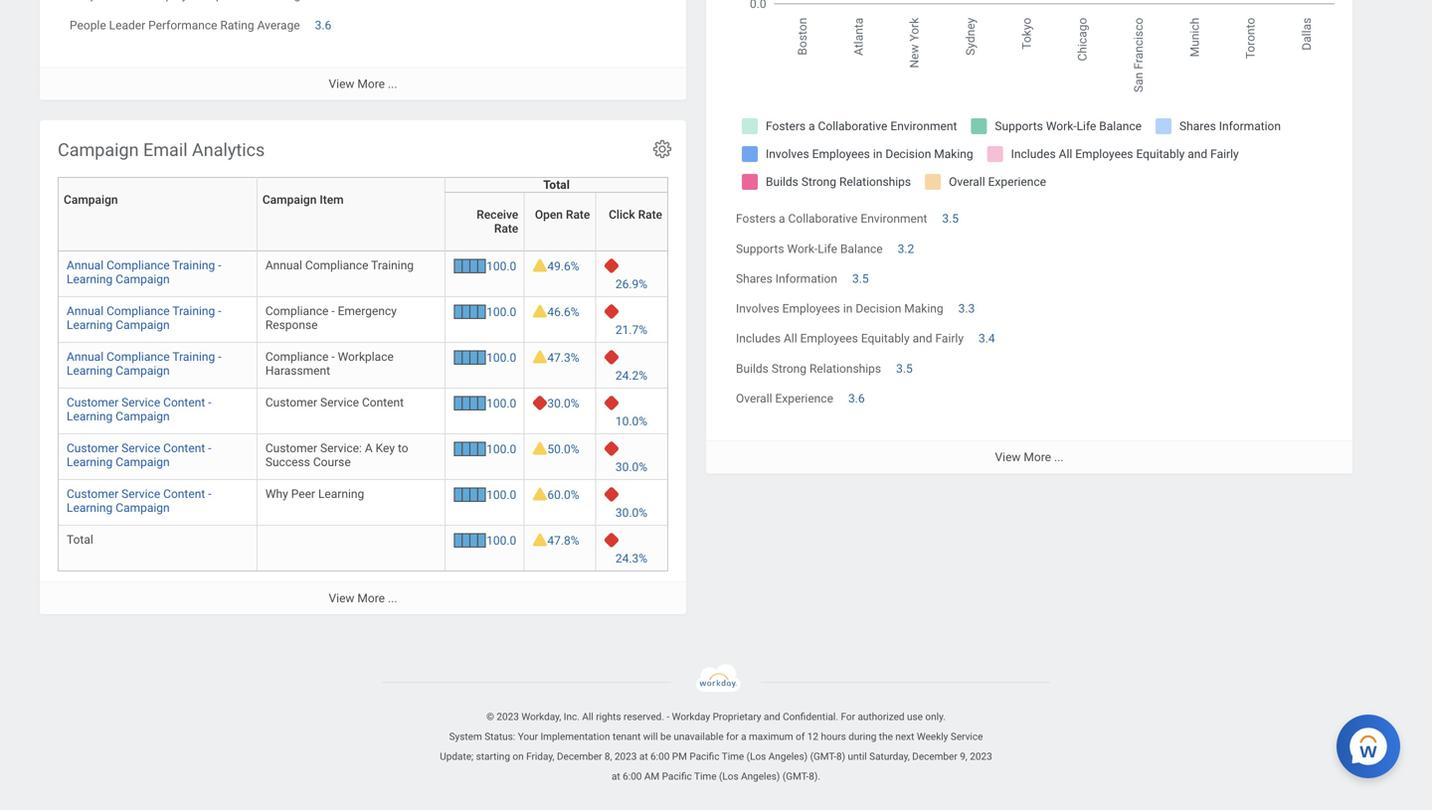 Task type: describe. For each thing, give the bounding box(es) containing it.
overall experience
[[736, 392, 834, 406]]

only.
[[926, 711, 946, 723]]

100.0% for 30.0%
[[487, 397, 525, 411]]

3.3
[[959, 302, 975, 316]]

emergency
[[338, 305, 397, 318]]

more for top focus areas element
[[1024, 451, 1052, 465]]

- for 47.3%
[[218, 350, 221, 364]]

1 annual compliance training - learning campaign link from the top
[[67, 255, 221, 287]]

annual compliance training - learning campaign for harassment
[[67, 350, 221, 378]]

shares
[[736, 272, 773, 286]]

100.0% button for 47.3%
[[487, 350, 528, 366]]

saturday,
[[870, 751, 910, 763]]

why
[[265, 488, 288, 501]]

view for top focus areas element
[[995, 451, 1021, 465]]

100.0% for 46.6%
[[487, 306, 525, 319]]

campaign for 30.0%
[[116, 410, 170, 424]]

campaign item
[[262, 193, 344, 207]]

more inside campaign email analytics element
[[358, 592, 385, 606]]

0 vertical spatial pacific
[[690, 751, 720, 763]]

click rate
[[609, 208, 663, 222]]

receive rate button
[[451, 177, 531, 236]]

rating
[[220, 18, 254, 32]]

- inside © 2023 workday, inc. all rights reserved. - workday proprietary and confidential. for authorized use only. system status: your implementation tenant will be unavailable for a maximum of 12 hours during the next weekly service update; starting on friday, december 8, 2023 at 6:00 pm pacific time (los angeles) (gmt-8) until saturday, december 9, 2023 at 6:00 am pacific time (los angeles) (gmt-8).
[[667, 711, 670, 723]]

2 december from the left
[[912, 751, 958, 763]]

0 horizontal spatial (los
[[719, 771, 739, 783]]

annual for compliance - workplace harassment
[[67, 350, 104, 364]]

0 vertical spatial 30.0%
[[548, 397, 580, 411]]

3.5 button for shares information
[[853, 271, 872, 287]]

and inside © 2023 workday, inc. all rights reserved. - workday proprietary and confidential. for authorized use only. system status: your implementation tenant will be unavailable for a maximum of 12 hours during the next weekly service update; starting on friday, december 8, 2023 at 6:00 pm pacific time (los angeles) (gmt-8) until saturday, december 9, 2023 at 6:00 am pacific time (los angeles) (gmt-8).
[[764, 711, 781, 723]]

friday,
[[526, 751, 555, 763]]

your
[[518, 731, 538, 743]]

update;
[[440, 751, 474, 763]]

proprietary
[[713, 711, 762, 723]]

0 horizontal spatial time
[[694, 771, 717, 783]]

learning for 30.0%
[[67, 410, 113, 424]]

workday
[[672, 711, 710, 723]]

status:
[[485, 731, 516, 743]]

10.0% button
[[616, 414, 651, 430]]

tenant
[[613, 731, 641, 743]]

3.6 button for overall experience
[[849, 391, 868, 407]]

a inside top focus areas element
[[779, 212, 785, 226]]

- for 30.0%
[[208, 396, 211, 410]]

3.6 for overall experience
[[849, 392, 865, 406]]

1 vertical spatial at
[[612, 771, 620, 783]]

compliance inside annual compliance training element
[[305, 259, 369, 273]]

includes
[[736, 332, 781, 346]]

configure campaign email analytics image
[[652, 138, 673, 160]]

0 vertical spatial 6:00
[[651, 751, 670, 763]]

3.4
[[979, 332, 995, 346]]

people leader performance rating average
[[70, 18, 300, 32]]

annual compliance training - learning campaign for response
[[67, 305, 221, 332]]

next
[[896, 731, 915, 743]]

supports work-life balance
[[736, 242, 883, 256]]

3.5 for builds strong relationships
[[896, 362, 913, 376]]

service for 50.0%
[[122, 442, 160, 456]]

49.6%
[[548, 260, 580, 274]]

environment
[[861, 212, 928, 226]]

builds strong relationships
[[736, 362, 881, 376]]

leader
[[109, 18, 145, 32]]

inc.
[[564, 711, 580, 723]]

3.5 for shares information
[[853, 272, 869, 286]]

click
[[609, 208, 635, 222]]

footer containing © 2023 workday, inc. all rights reserved. - workday proprietary and confidential. for authorized use only. system status: your implementation tenant will be unavailable for a maximum of 12 hours during the next weekly service update; starting on friday, december 8, 2023 at 6:00 pm pacific time (los angeles) (gmt-8) until saturday, december 9, 2023 at 6:00 am pacific time (los angeles) (gmt-8).
[[0, 665, 1433, 787]]

campaign for 47.3%
[[116, 364, 170, 378]]

content for 60.0%
[[163, 488, 205, 501]]

customer service content - learning campaign for why peer learning
[[67, 488, 211, 515]]

47.3% button
[[548, 350, 582, 366]]

campaign for 46.6%
[[116, 318, 170, 332]]

3.4 button
[[979, 331, 998, 347]]

annual compliance training - learning campaign link for response
[[67, 301, 221, 332]]

compliance - emergency response element
[[265, 301, 397, 332]]

60.0% button
[[548, 488, 582, 504]]

pm
[[672, 751, 687, 763]]

on
[[513, 751, 524, 763]]

annual for annual compliance training
[[67, 259, 104, 273]]

100.0% button for 60.0%
[[487, 488, 528, 504]]

weekly
[[917, 731, 948, 743]]

1 horizontal spatial 2023
[[615, 751, 637, 763]]

24.3%
[[616, 552, 648, 566]]

47.8% button
[[548, 533, 582, 549]]

of
[[796, 731, 805, 743]]

annual compliance training
[[265, 259, 414, 273]]

campaign button
[[64, 177, 264, 251]]

view more ... for employee experience vs performance element
[[329, 77, 397, 91]]

campaign for 50.0%
[[116, 456, 170, 470]]

total element
[[67, 529, 93, 547]]

learning for 50.0%
[[67, 456, 113, 470]]

customer service content
[[265, 396, 404, 410]]

compliance - workplace harassment
[[265, 350, 394, 378]]

1 vertical spatial (gmt-
[[783, 771, 809, 783]]

in
[[843, 302, 853, 316]]

30.0% button for 50.0%
[[616, 460, 651, 476]]

0 vertical spatial angeles)
[[769, 751, 808, 763]]

3.3 button
[[959, 301, 978, 317]]

receive rate
[[477, 208, 519, 236]]

100.0% for 50.0%
[[487, 443, 525, 457]]

1 horizontal spatial time
[[722, 751, 744, 763]]

email
[[143, 140, 188, 161]]

harassment
[[265, 364, 330, 378]]

30.0% button for 60.0%
[[616, 505, 651, 521]]

... inside campaign email analytics element
[[388, 592, 397, 606]]

open
[[535, 208, 563, 222]]

why peer learning element
[[265, 484, 364, 501]]

collaborative
[[788, 212, 858, 226]]

3.2 button
[[898, 241, 917, 257]]

equitably
[[861, 332, 910, 346]]

training for compliance - emergency response
[[172, 305, 215, 318]]

100.0% for 47.3%
[[487, 351, 525, 365]]

50.0%
[[548, 443, 580, 457]]

training for compliance - workplace harassment
[[172, 350, 215, 364]]

customer for 30.0%
[[67, 396, 119, 410]]

view more ... inside campaign email analytics element
[[329, 592, 397, 606]]

3.5 button for fosters a collaborative environment
[[942, 211, 962, 227]]

customer inside 'customer service: a key to success course'
[[265, 442, 317, 456]]

2 vertical spatial view more ... link
[[40, 582, 686, 615]]

10.0%
[[616, 415, 648, 429]]

starting
[[476, 751, 510, 763]]

involves employees in decision making
[[736, 302, 944, 316]]

26.9% button
[[616, 277, 651, 293]]

people
[[70, 18, 106, 32]]

100.0% button for 30.0%
[[487, 396, 528, 412]]

open rate button
[[529, 177, 603, 236]]

rate for open rate
[[566, 208, 590, 222]]

annual for compliance - emergency response
[[67, 305, 104, 318]]

service inside © 2023 workday, inc. all rights reserved. - workday proprietary and confidential. for authorized use only. system status: your implementation tenant will be unavailable for a maximum of 12 hours during the next weekly service update; starting on friday, december 8, 2023 at 6:00 pm pacific time (los angeles) (gmt-8) until saturday, december 9, 2023 at 6:00 am pacific time (los angeles) (gmt-8).
[[951, 731, 983, 743]]

more for employee experience vs performance element
[[358, 77, 385, 91]]

campaign email analytics element
[[40, 120, 686, 615]]

100.0% button for 50.0%
[[487, 442, 528, 458]]

service:
[[320, 442, 362, 456]]

100.0% for 47.8%
[[487, 534, 525, 548]]

experience
[[775, 392, 834, 406]]

100.0% for 60.0%
[[487, 489, 525, 502]]

© 2023 workday, inc. all rights reserved. - workday proprietary and confidential. for authorized use only. system status: your implementation tenant will be unavailable for a maximum of 12 hours during the next weekly service update; starting on friday, december 8, 2023 at 6:00 pm pacific time (los angeles) (gmt-8) until saturday, december 9, 2023 at 6:00 am pacific time (los angeles) (gmt-8).
[[440, 711, 993, 783]]

campaign for 49.6%
[[116, 273, 170, 287]]

rights
[[596, 711, 621, 723]]

- inside compliance - emergency response
[[332, 305, 335, 318]]

1 december from the left
[[557, 751, 602, 763]]

life
[[818, 242, 838, 256]]



Task type: vqa. For each thing, say whether or not it's contained in the screenshot.


Task type: locate. For each thing, give the bounding box(es) containing it.
average
[[257, 18, 300, 32]]

1 vertical spatial a
[[741, 731, 747, 743]]

rate right click
[[638, 208, 663, 222]]

rate
[[566, 208, 590, 222], [638, 208, 663, 222], [494, 222, 519, 236]]

top focus areas element
[[706, 0, 1353, 474]]

1 vertical spatial view
[[995, 451, 1021, 465]]

1 horizontal spatial (los
[[747, 751, 766, 763]]

at down 8,
[[612, 771, 620, 783]]

100.0% button
[[487, 259, 528, 275], [487, 305, 528, 321], [487, 350, 528, 366], [487, 396, 528, 412], [487, 442, 528, 458], [487, 488, 528, 504], [487, 533, 528, 549]]

12
[[808, 731, 819, 743]]

rate left open
[[494, 222, 519, 236]]

service for 30.0%
[[122, 396, 160, 410]]

learning for 60.0%
[[67, 501, 113, 515]]

view for employee experience vs performance element
[[329, 77, 355, 91]]

1 horizontal spatial 3.5 button
[[896, 361, 916, 377]]

relationships
[[810, 362, 881, 376]]

compliance - emergency response
[[265, 305, 397, 332]]

view more ...
[[329, 77, 397, 91], [995, 451, 1064, 465], [329, 592, 397, 606]]

2 vertical spatial customer service content - learning campaign link
[[67, 484, 211, 515]]

customer for 60.0%
[[67, 488, 119, 501]]

2 vertical spatial 30.0%
[[616, 506, 648, 520]]

employee experience vs performance element
[[40, 0, 686, 100]]

30.0% for 60.0%
[[616, 506, 648, 520]]

- inside "compliance - workplace harassment"
[[332, 350, 335, 364]]

more
[[358, 77, 385, 91], [1024, 451, 1052, 465], [358, 592, 385, 606]]

reserved.
[[624, 711, 664, 723]]

3 annual compliance training - learning campaign link from the top
[[67, 346, 221, 378]]

all up strong
[[784, 332, 797, 346]]

1 vertical spatial all
[[582, 711, 594, 723]]

rate for receive rate
[[494, 222, 519, 236]]

21.7%
[[616, 323, 648, 337]]

a inside © 2023 workday, inc. all rights reserved. - workday proprietary and confidential. for authorized use only. system status: your implementation tenant will be unavailable for a maximum of 12 hours during the next weekly service update; starting on friday, december 8, 2023 at 6:00 pm pacific time (los angeles) (gmt-8) until saturday, december 9, 2023 at 6:00 am pacific time (los angeles) (gmt-8).
[[741, 731, 747, 743]]

implementation
[[541, 731, 610, 743]]

learning for 46.6%
[[67, 318, 113, 332]]

2 horizontal spatial 3.5
[[942, 212, 959, 226]]

24.2%
[[616, 369, 648, 383]]

... inside top focus areas element
[[1054, 451, 1064, 465]]

employees down involves employees in decision making
[[800, 332, 858, 346]]

47.3%
[[548, 351, 580, 365]]

5 100.0% button from the top
[[487, 442, 528, 458]]

2023 right 8,
[[615, 751, 637, 763]]

2023 right the 9,
[[970, 751, 993, 763]]

8,
[[605, 751, 612, 763]]

involves
[[736, 302, 780, 316]]

1 vertical spatial view more ... link
[[706, 441, 1353, 474]]

2 horizontal spatial 2023
[[970, 751, 993, 763]]

3.5 down equitably
[[896, 362, 913, 376]]

1 vertical spatial more
[[1024, 451, 1052, 465]]

1 vertical spatial and
[[764, 711, 781, 723]]

0 vertical spatial total
[[543, 178, 570, 192]]

- for 49.6%
[[218, 259, 221, 273]]

3.5 right 'environment' at the right top of page
[[942, 212, 959, 226]]

learning for 49.6%
[[67, 273, 113, 287]]

0 vertical spatial a
[[779, 212, 785, 226]]

2 annual compliance training - learning campaign link from the top
[[67, 301, 221, 332]]

30.0% up 24.3%
[[616, 506, 648, 520]]

fosters
[[736, 212, 776, 226]]

customer service content - learning campaign link for why peer learning
[[67, 484, 211, 515]]

1 vertical spatial time
[[694, 771, 717, 783]]

2 vertical spatial 3.5 button
[[896, 361, 916, 377]]

3.6 inside top focus areas element
[[849, 392, 865, 406]]

0 vertical spatial more
[[358, 77, 385, 91]]

0 horizontal spatial 3.6 button
[[315, 17, 335, 33]]

content for 30.0%
[[163, 396, 205, 410]]

all
[[784, 332, 797, 346], [582, 711, 594, 723]]

receive
[[477, 208, 519, 222]]

will
[[643, 731, 658, 743]]

1 horizontal spatial and
[[913, 332, 933, 346]]

3 annual compliance training - learning campaign from the top
[[67, 350, 221, 378]]

...
[[388, 77, 397, 91], [1054, 451, 1064, 465], [388, 592, 397, 606]]

0 vertical spatial 3.5 button
[[942, 211, 962, 227]]

0 vertical spatial 3.5
[[942, 212, 959, 226]]

1 100.0% from the top
[[487, 260, 525, 274]]

campaign email analytics
[[58, 140, 265, 161]]

fairly
[[936, 332, 964, 346]]

0 vertical spatial 3.6
[[315, 18, 332, 32]]

3.5 button for builds strong relationships
[[896, 361, 916, 377]]

rate inside button
[[566, 208, 590, 222]]

compliance - workplace harassment element
[[265, 346, 394, 378]]

builds
[[736, 362, 769, 376]]

- for 60.0%
[[208, 488, 211, 501]]

confidential.
[[783, 711, 839, 723]]

view more ... link for top focus areas element
[[706, 441, 1353, 474]]

0 vertical spatial annual compliance training - learning campaign link
[[67, 255, 221, 287]]

2023
[[497, 711, 519, 723], [615, 751, 637, 763], [970, 751, 993, 763]]

to
[[398, 442, 408, 456]]

more inside top focus areas element
[[1024, 451, 1052, 465]]

rate for click rate
[[638, 208, 663, 222]]

3.6 button right average in the top of the page
[[315, 17, 335, 33]]

footer
[[0, 665, 1433, 787]]

shares information
[[736, 272, 838, 286]]

0 horizontal spatial at
[[612, 771, 620, 783]]

workday,
[[522, 711, 561, 723]]

and inside top focus areas element
[[913, 332, 933, 346]]

information
[[776, 272, 838, 286]]

1 horizontal spatial december
[[912, 751, 958, 763]]

... for top focus areas element
[[1054, 451, 1064, 465]]

more inside employee experience vs performance element
[[358, 77, 385, 91]]

30.0% button
[[548, 396, 582, 412], [616, 460, 651, 476], [616, 505, 651, 521]]

30.0% down 47.3% button
[[548, 397, 580, 411]]

at
[[640, 751, 648, 763], [612, 771, 620, 783]]

3.6 button inside top focus areas element
[[849, 391, 868, 407]]

compliance
[[107, 259, 170, 273], [305, 259, 369, 273], [107, 305, 170, 318], [265, 305, 329, 318], [107, 350, 170, 364], [265, 350, 329, 364]]

for
[[841, 711, 855, 723]]

1 horizontal spatial rate
[[566, 208, 590, 222]]

6:00
[[651, 751, 670, 763], [623, 771, 642, 783]]

time down for
[[722, 751, 744, 763]]

-
[[218, 259, 221, 273], [218, 305, 221, 318], [332, 305, 335, 318], [218, 350, 221, 364], [332, 350, 335, 364], [208, 396, 211, 410], [208, 442, 211, 456], [208, 488, 211, 501], [667, 711, 670, 723]]

2 100.0% from the top
[[487, 306, 525, 319]]

view inside top focus areas element
[[995, 451, 1021, 465]]

hours
[[821, 731, 846, 743]]

6:00 left pm
[[651, 751, 670, 763]]

1 horizontal spatial (gmt-
[[810, 751, 837, 763]]

strong
[[772, 362, 807, 376]]

peer
[[291, 488, 315, 501]]

2 vertical spatial annual compliance training - learning campaign link
[[67, 346, 221, 378]]

all inside © 2023 workday, inc. all rights reserved. - workday proprietary and confidential. for authorized use only. system status: your implementation tenant will be unavailable for a maximum of 12 hours during the next weekly service update; starting on friday, december 8, 2023 at 6:00 pm pacific time (los angeles) (gmt-8) until saturday, december 9, 2023 at 6:00 am pacific time (los angeles) (gmt-8).
[[582, 711, 594, 723]]

and up maximum
[[764, 711, 781, 723]]

2023 right © at bottom left
[[497, 711, 519, 723]]

1 vertical spatial 3.6
[[849, 392, 865, 406]]

1 vertical spatial employees
[[800, 332, 858, 346]]

learning
[[67, 273, 113, 287], [67, 318, 113, 332], [67, 364, 113, 378], [67, 410, 113, 424], [67, 456, 113, 470], [318, 488, 364, 501], [67, 501, 113, 515]]

angeles)
[[769, 751, 808, 763], [741, 771, 780, 783]]

(los down for
[[719, 771, 739, 783]]

6 100.0% from the top
[[487, 489, 525, 502]]

view more ... inside employee experience vs performance element
[[329, 77, 397, 91]]

2 customer service content - learning campaign from the top
[[67, 442, 211, 470]]

analytics
[[192, 140, 265, 161]]

(gmt- down of
[[783, 771, 809, 783]]

1 customer service content - learning campaign from the top
[[67, 396, 211, 424]]

4 100.0% button from the top
[[487, 396, 528, 412]]

time down unavailable
[[694, 771, 717, 783]]

1 vertical spatial 3.5
[[853, 272, 869, 286]]

2 vertical spatial customer service content - learning campaign
[[67, 488, 211, 515]]

3.5 down balance
[[853, 272, 869, 286]]

course
[[313, 456, 351, 470]]

0 vertical spatial ...
[[388, 77, 397, 91]]

1 vertical spatial 30.0% button
[[616, 460, 651, 476]]

2 horizontal spatial 3.5 button
[[942, 211, 962, 227]]

december down weekly
[[912, 751, 958, 763]]

making
[[905, 302, 944, 316]]

a right fosters
[[779, 212, 785, 226]]

3.6 inside employee experience vs performance element
[[315, 18, 332, 32]]

3.6 for people leader performance rating average
[[315, 18, 332, 32]]

1 horizontal spatial 6:00
[[651, 751, 670, 763]]

0 horizontal spatial rate
[[494, 222, 519, 236]]

0 vertical spatial view
[[329, 77, 355, 91]]

8).
[[809, 771, 821, 783]]

0 vertical spatial (gmt-
[[810, 751, 837, 763]]

service for 60.0%
[[122, 488, 160, 501]]

0 horizontal spatial all
[[582, 711, 594, 723]]

2 vertical spatial 30.0% button
[[616, 505, 651, 521]]

1 horizontal spatial 3.5
[[896, 362, 913, 376]]

rate inside receive rate
[[494, 222, 519, 236]]

until
[[848, 751, 867, 763]]

0 horizontal spatial december
[[557, 751, 602, 763]]

decision
[[856, 302, 902, 316]]

response
[[265, 318, 318, 332]]

fosters a collaborative environment
[[736, 212, 928, 226]]

4 100.0% from the top
[[487, 397, 525, 411]]

3.5 button down balance
[[853, 271, 872, 287]]

customer service content - learning campaign for customer service content
[[67, 396, 211, 424]]

item
[[320, 193, 344, 207]]

0 vertical spatial 30.0% button
[[548, 396, 582, 412]]

1 vertical spatial (los
[[719, 771, 739, 783]]

rate right open
[[566, 208, 590, 222]]

content for 50.0%
[[163, 442, 205, 456]]

0 horizontal spatial (gmt-
[[783, 771, 809, 783]]

1 customer service content - learning campaign link from the top
[[67, 392, 211, 424]]

view more ... link for employee experience vs performance element
[[40, 67, 686, 100]]

100.0% button for 49.6%
[[487, 259, 528, 275]]

3.6 button inside employee experience vs performance element
[[315, 17, 335, 33]]

campaign for 60.0%
[[116, 501, 170, 515]]

pacific down unavailable
[[690, 751, 720, 763]]

2 vertical spatial annual compliance training - learning campaign
[[67, 350, 221, 378]]

view more ... link
[[40, 67, 686, 100], [706, 441, 1353, 474], [40, 582, 686, 615]]

0 vertical spatial (los
[[747, 751, 766, 763]]

employees down information
[[783, 302, 840, 316]]

view more ... inside top focus areas element
[[995, 451, 1064, 465]]

pacific down pm
[[662, 771, 692, 783]]

2 100.0% button from the top
[[487, 305, 528, 321]]

annual compliance training element
[[265, 255, 414, 273]]

0 vertical spatial annual compliance training - learning campaign
[[67, 259, 221, 287]]

customer service content element
[[265, 392, 404, 410]]

(los down maximum
[[747, 751, 766, 763]]

annual compliance training - learning campaign link for harassment
[[67, 346, 221, 378]]

1 horizontal spatial a
[[779, 212, 785, 226]]

0 vertical spatial 3.6 button
[[315, 17, 335, 33]]

service inside the customer service content element
[[320, 396, 359, 410]]

1 vertical spatial customer service content - learning campaign link
[[67, 438, 211, 470]]

all right inc.
[[582, 711, 594, 723]]

total
[[543, 178, 570, 192], [67, 533, 93, 547]]

0 vertical spatial and
[[913, 332, 933, 346]]

- for 46.6%
[[218, 305, 221, 318]]

100.0% for 49.6%
[[487, 260, 525, 274]]

3.6 button down relationships at right top
[[849, 391, 868, 407]]

3.5 button down equitably
[[896, 361, 916, 377]]

system
[[449, 731, 482, 743]]

(gmt- up the 8).
[[810, 751, 837, 763]]

3 customer service content - learning campaign link from the top
[[67, 484, 211, 515]]

6:00 left am on the left bottom of the page
[[623, 771, 642, 783]]

1 horizontal spatial total
[[543, 178, 570, 192]]

30.0% for 50.0%
[[616, 461, 648, 475]]

customer service content - learning campaign link for customer service content
[[67, 392, 211, 424]]

0 horizontal spatial 2023
[[497, 711, 519, 723]]

view inside employee experience vs performance element
[[329, 77, 355, 91]]

1 annual compliance training - learning campaign from the top
[[67, 259, 221, 287]]

at down will
[[640, 751, 648, 763]]

be
[[661, 731, 671, 743]]

angeles) down maximum
[[741, 771, 780, 783]]

30.0% button up 50.0%
[[548, 396, 582, 412]]

and left fairly
[[913, 332, 933, 346]]

100.0% button for 47.8%
[[487, 533, 528, 549]]

customer service: a key to success course element
[[265, 438, 408, 470]]

1 vertical spatial angeles)
[[741, 771, 780, 783]]

all inside top focus areas element
[[784, 332, 797, 346]]

1 horizontal spatial at
[[640, 751, 648, 763]]

1 vertical spatial customer service content - learning campaign
[[67, 442, 211, 470]]

december down implementation
[[557, 751, 602, 763]]

work-
[[787, 242, 818, 256]]

1 vertical spatial annual compliance training - learning campaign link
[[67, 301, 221, 332]]

2 horizontal spatial rate
[[638, 208, 663, 222]]

3 customer service content - learning campaign from the top
[[67, 488, 211, 515]]

view inside campaign email analytics element
[[329, 592, 355, 606]]

angeles) down of
[[769, 751, 808, 763]]

30.0% down 10.0% button
[[616, 461, 648, 475]]

30.0% button down 10.0% button
[[616, 460, 651, 476]]

3.5 button right 'environment' at the right top of page
[[942, 211, 962, 227]]

1 vertical spatial total
[[67, 533, 93, 547]]

balance
[[841, 242, 883, 256]]

... for employee experience vs performance element
[[388, 77, 397, 91]]

- for 50.0%
[[208, 442, 211, 456]]

50.0% button
[[548, 442, 582, 458]]

2 customer service content - learning campaign link from the top
[[67, 438, 211, 470]]

employees
[[783, 302, 840, 316], [800, 332, 858, 346]]

60.0%
[[548, 489, 580, 502]]

3.6 button for people leader performance rating average
[[315, 17, 335, 33]]

1 vertical spatial 30.0%
[[616, 461, 648, 475]]

1 vertical spatial view more ...
[[995, 451, 1064, 465]]

training for annual compliance training
[[172, 259, 215, 273]]

1 horizontal spatial 3.6 button
[[849, 391, 868, 407]]

0 vertical spatial customer service content - learning campaign
[[67, 396, 211, 424]]

a
[[365, 442, 373, 456]]

0 vertical spatial at
[[640, 751, 648, 763]]

2 vertical spatial view
[[329, 592, 355, 606]]

open rate
[[535, 208, 590, 222]]

0 vertical spatial all
[[784, 332, 797, 346]]

30.0% button up 24.3%
[[616, 505, 651, 521]]

1 100.0% button from the top
[[487, 259, 528, 275]]

47.8%
[[548, 534, 580, 548]]

am
[[645, 771, 660, 783]]

7 100.0% button from the top
[[487, 533, 528, 549]]

0 horizontal spatial 3.5
[[853, 272, 869, 286]]

0 horizontal spatial 6:00
[[623, 771, 642, 783]]

1 horizontal spatial all
[[784, 332, 797, 346]]

2 vertical spatial view more ...
[[329, 592, 397, 606]]

1 vertical spatial annual compliance training - learning campaign
[[67, 305, 221, 332]]

9,
[[960, 751, 968, 763]]

1 vertical spatial 3.6 button
[[849, 391, 868, 407]]

3.6 down relationships at right top
[[849, 392, 865, 406]]

1 vertical spatial 6:00
[[623, 771, 642, 783]]

7 100.0% from the top
[[487, 534, 525, 548]]

0 vertical spatial employees
[[783, 302, 840, 316]]

100.0% button for 46.6%
[[487, 305, 528, 321]]

3.6 right average in the top of the page
[[315, 18, 332, 32]]

2 vertical spatial ...
[[388, 592, 397, 606]]

2 annual compliance training - learning campaign from the top
[[67, 305, 221, 332]]

compliance inside "compliance - workplace harassment"
[[265, 350, 329, 364]]

0 horizontal spatial and
[[764, 711, 781, 723]]

2 vertical spatial 3.5
[[896, 362, 913, 376]]

annual compliance training - learning campaign link
[[67, 255, 221, 287], [67, 301, 221, 332], [67, 346, 221, 378]]

3 100.0% from the top
[[487, 351, 525, 365]]

the
[[879, 731, 893, 743]]

26.9%
[[616, 278, 648, 292]]

24.2% button
[[616, 368, 651, 384]]

customer service content - learning campaign
[[67, 396, 211, 424], [67, 442, 211, 470], [67, 488, 211, 515]]

6 100.0% button from the top
[[487, 488, 528, 504]]

0 vertical spatial time
[[722, 751, 744, 763]]

content
[[163, 396, 205, 410], [362, 396, 404, 410], [163, 442, 205, 456], [163, 488, 205, 501]]

a right for
[[741, 731, 747, 743]]

during
[[849, 731, 877, 743]]

learning for 47.3%
[[67, 364, 113, 378]]

customer for 50.0%
[[67, 442, 119, 456]]

3.5 for fosters a collaborative environment
[[942, 212, 959, 226]]

0 horizontal spatial 3.5 button
[[853, 271, 872, 287]]

... inside employee experience vs performance element
[[388, 77, 397, 91]]

8)
[[837, 751, 846, 763]]

1 vertical spatial 3.5 button
[[853, 271, 872, 287]]

1 vertical spatial ...
[[1054, 451, 1064, 465]]

1 vertical spatial pacific
[[662, 771, 692, 783]]

annual compliance training - learning campaign
[[67, 259, 221, 287], [67, 305, 221, 332], [67, 350, 221, 378]]

0 horizontal spatial a
[[741, 731, 747, 743]]

overall
[[736, 392, 772, 406]]

3.2
[[898, 242, 915, 256]]

0 horizontal spatial 3.6
[[315, 18, 332, 32]]

5 100.0% from the top
[[487, 443, 525, 457]]

compliance inside compliance - emergency response
[[265, 305, 329, 318]]

3 100.0% button from the top
[[487, 350, 528, 366]]

0 vertical spatial customer service content - learning campaign link
[[67, 392, 211, 424]]

view more ... for top focus areas element
[[995, 451, 1064, 465]]

2 vertical spatial more
[[358, 592, 385, 606]]

0 horizontal spatial total
[[67, 533, 93, 547]]



